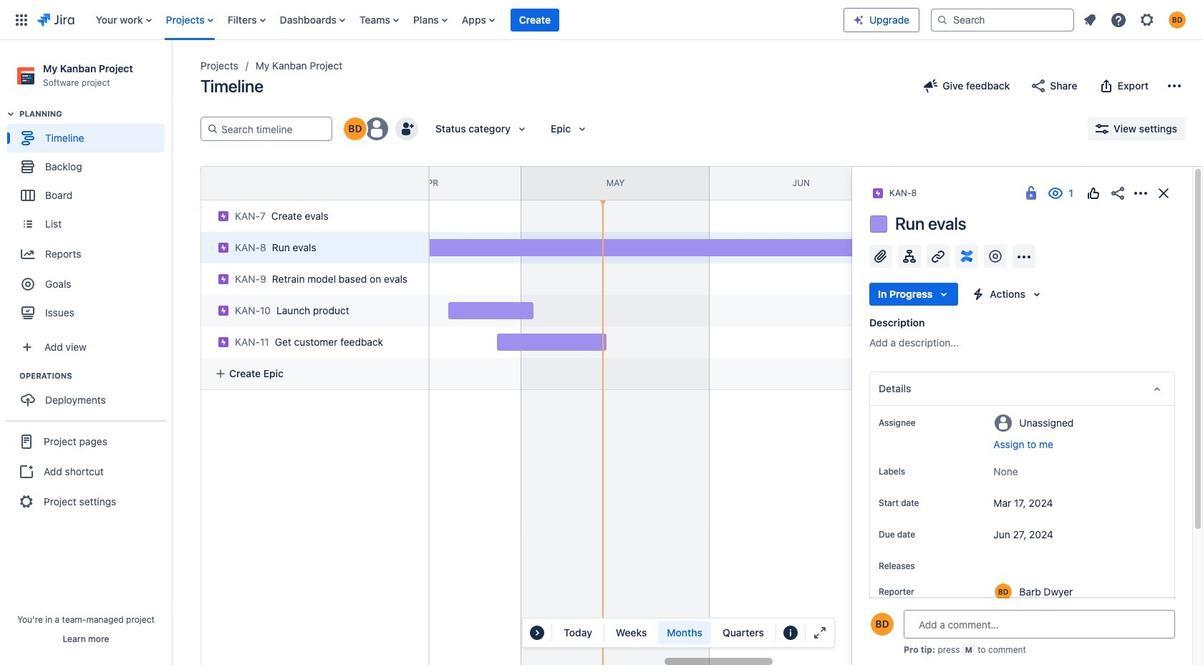Task type: vqa. For each thing, say whether or not it's contained in the screenshot.
middle group
yes



Task type: describe. For each thing, give the bounding box(es) containing it.
planning image
[[2, 105, 19, 123]]

2 cell from the top
[[195, 259, 431, 295]]

2 vertical spatial group
[[6, 420, 166, 522]]

actions image
[[1132, 185, 1149, 202]]

0 horizontal spatial list
[[89, 0, 844, 40]]

timeline view to show as group
[[607, 622, 773, 644]]

legend image
[[782, 624, 799, 642]]

notifications image
[[1081, 11, 1098, 28]]

project overview element
[[869, 624, 1175, 659]]

operations image
[[2, 367, 19, 385]]

group for operations image at the left bottom
[[7, 370, 171, 419]]

1 column header from the left
[[150, 167, 339, 200]]

link goals image
[[987, 248, 1004, 265]]

sidebar element
[[0, 40, 172, 665]]

appswitcher icon image
[[13, 11, 30, 28]]

close image
[[1155, 185, 1172, 202]]

Add a comment… field
[[904, 610, 1175, 639]]

help image
[[1110, 11, 1127, 28]]

details element
[[869, 372, 1175, 406]]

attach image
[[872, 248, 889, 265]]

Search timeline text field
[[218, 117, 326, 140]]

group for planning image
[[7, 108, 171, 332]]



Task type: locate. For each thing, give the bounding box(es) containing it.
0 vertical spatial heading
[[19, 108, 171, 120]]

Search field
[[931, 8, 1074, 31]]

timeline grid
[[150, 166, 1203, 665]]

1 vertical spatial group
[[7, 370, 171, 419]]

2 column header from the left
[[892, 167, 1081, 200]]

3 epic image from the top
[[218, 274, 229, 285]]

row header inside timeline grid
[[201, 166, 430, 201]]

1 cell from the top
[[195, 228, 431, 264]]

2 epic image from the top
[[218, 337, 229, 348]]

0 vertical spatial group
[[7, 108, 171, 332]]

epic image for 4th cell from the bottom of the timeline grid
[[218, 242, 229, 253]]

jira image
[[37, 11, 74, 28], [37, 11, 74, 28]]

epic image for second cell from the bottom
[[218, 305, 229, 317]]

goal image
[[21, 278, 34, 291]]

2 heading from the top
[[19, 370, 171, 382]]

heading for group associated with operations image at the left bottom
[[19, 370, 171, 382]]

0 vertical spatial epic image
[[218, 211, 229, 222]]

primary element
[[9, 0, 844, 40]]

banner
[[0, 0, 1203, 40]]

add people image
[[398, 120, 415, 137]]

epic image for 3rd cell from the bottom of the timeline grid
[[218, 274, 229, 285]]

enter full screen image
[[811, 624, 829, 642]]

heading
[[19, 108, 171, 120], [19, 370, 171, 382]]

2 epic image from the top
[[218, 242, 229, 253]]

add a child issue image
[[901, 248, 918, 265]]

epic image
[[218, 305, 229, 317], [218, 337, 229, 348]]

1 epic image from the top
[[218, 211, 229, 222]]

3 cell from the top
[[195, 291, 431, 327]]

0 horizontal spatial column header
[[150, 167, 339, 200]]

group
[[7, 108, 171, 332], [7, 370, 171, 419], [6, 420, 166, 522]]

column header
[[150, 167, 339, 200], [892, 167, 1081, 200]]

1 horizontal spatial column header
[[892, 167, 1081, 200]]

1 horizontal spatial list
[[1077, 7, 1194, 33]]

None search field
[[931, 8, 1074, 31]]

row header
[[201, 166, 430, 201]]

search image
[[937, 14, 948, 25]]

2 vertical spatial epic image
[[218, 274, 229, 285]]

1 vertical spatial epic image
[[218, 242, 229, 253]]

4 cell from the top
[[195, 322, 431, 358]]

1 vertical spatial heading
[[19, 370, 171, 382]]

list
[[89, 0, 844, 40], [1077, 7, 1194, 33]]

epic image for first cell from the bottom of the timeline grid
[[218, 337, 229, 348]]

0 vertical spatial epic image
[[218, 305, 229, 317]]

1 heading from the top
[[19, 108, 171, 120]]

export icon image
[[1098, 77, 1115, 95]]

list item
[[511, 0, 559, 40]]

heading for planning image group
[[19, 108, 171, 120]]

1 epic image from the top
[[218, 305, 229, 317]]

1 vertical spatial epic image
[[218, 337, 229, 348]]

epic image
[[218, 211, 229, 222], [218, 242, 229, 253], [218, 274, 229, 285]]

sidebar navigation image
[[156, 57, 188, 86]]

your profile and settings image
[[1169, 11, 1186, 28]]

cell
[[195, 228, 431, 264], [195, 259, 431, 295], [195, 291, 431, 327], [195, 322, 431, 358]]

settings image
[[1139, 11, 1156, 28]]



